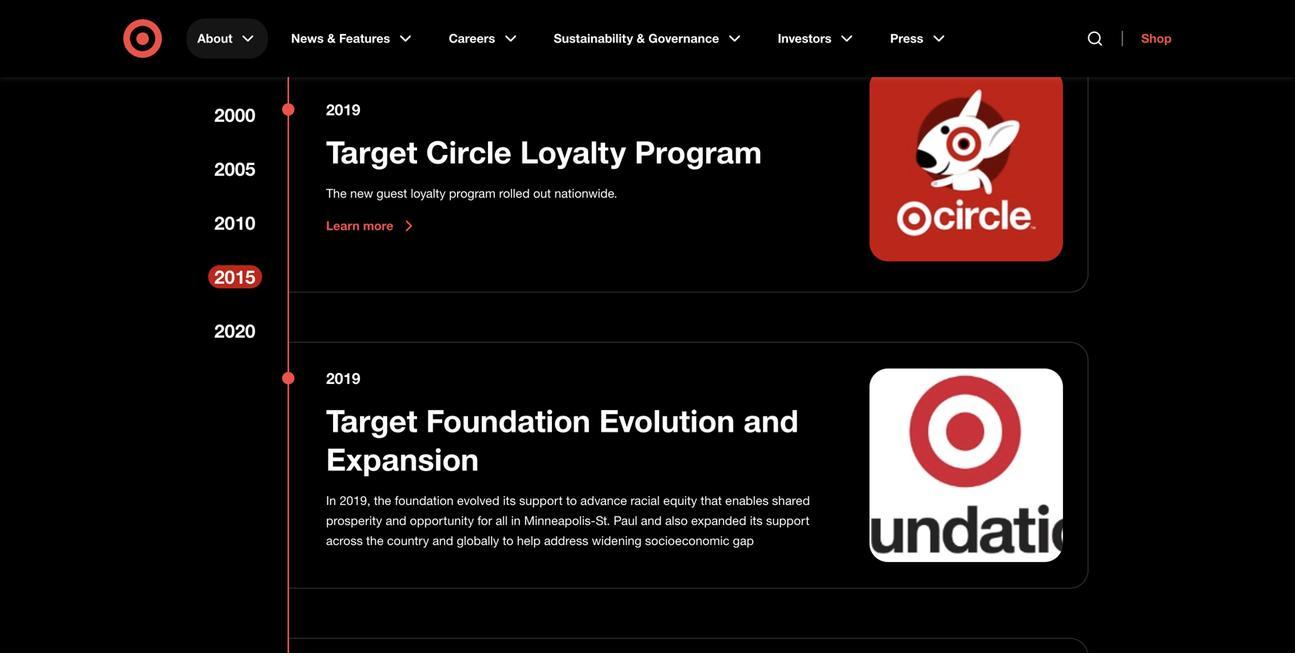 Task type: locate. For each thing, give the bounding box(es) containing it.
sustainability & governance
[[554, 31, 719, 46]]

target circle loyalty program
[[326, 133, 762, 171]]

support down shared
[[766, 513, 810, 528]]

racial
[[631, 493, 660, 508]]

news & features
[[291, 31, 390, 46]]

to
[[566, 493, 577, 508], [503, 533, 514, 548]]

2020 link
[[208, 319, 262, 342]]

1 vertical spatial 2019
[[326, 369, 360, 387]]

target
[[326, 133, 418, 171], [326, 402, 418, 439]]

2020
[[214, 320, 256, 342]]

its up in
[[503, 493, 516, 508]]

and
[[744, 402, 799, 439], [386, 513, 407, 528], [641, 513, 662, 528], [433, 533, 453, 548]]

target inside button
[[326, 133, 418, 171]]

all
[[496, 513, 508, 528]]

0 vertical spatial to
[[566, 493, 577, 508]]

0 vertical spatial 2019
[[326, 100, 360, 119]]

guest
[[377, 186, 407, 201]]

governance
[[649, 31, 719, 46]]

that
[[701, 493, 722, 508]]

target foundation evolution and expansion
[[326, 402, 799, 478]]

2 & from the left
[[637, 31, 645, 46]]

sustainability & governance link
[[543, 19, 755, 59]]

1 vertical spatial support
[[766, 513, 810, 528]]

& right news
[[327, 31, 336, 46]]

shop
[[1142, 31, 1172, 46]]

country
[[387, 533, 429, 548]]

1 vertical spatial target
[[326, 402, 418, 439]]

out
[[533, 186, 551, 201]]

support up minneapolis-
[[519, 493, 563, 508]]

in
[[511, 513, 521, 528]]

its down enables
[[750, 513, 763, 528]]

1 logo image from the top
[[870, 68, 1063, 261]]

2 logo image from the top
[[870, 369, 1063, 562]]

the down the prosperity
[[366, 533, 384, 548]]

2000 link
[[208, 103, 262, 126]]

foundation
[[395, 493, 454, 508]]

support
[[519, 493, 563, 508], [766, 513, 810, 528]]

0 horizontal spatial support
[[519, 493, 563, 508]]

expanded
[[691, 513, 747, 528]]

2019
[[326, 100, 360, 119], [326, 369, 360, 387]]

2010
[[214, 212, 256, 234]]

its
[[503, 493, 516, 508], [750, 513, 763, 528]]

& left governance
[[637, 31, 645, 46]]

0 vertical spatial logo image
[[870, 68, 1063, 261]]

evolution
[[599, 402, 735, 439]]

1 vertical spatial the
[[366, 533, 384, 548]]

target inside target foundation evolution and expansion
[[326, 402, 418, 439]]

loyalty
[[411, 186, 446, 201]]

logo image
[[870, 68, 1063, 261], [870, 369, 1063, 562]]

gap
[[733, 533, 754, 548]]

1 horizontal spatial support
[[766, 513, 810, 528]]

1 2019 from the top
[[326, 100, 360, 119]]

widening
[[592, 533, 642, 548]]

1 vertical spatial its
[[750, 513, 763, 528]]

1 & from the left
[[327, 31, 336, 46]]

press
[[890, 31, 924, 46]]

the
[[374, 493, 391, 508], [366, 533, 384, 548]]

1 horizontal spatial its
[[750, 513, 763, 528]]

press link
[[880, 19, 959, 59]]

1 vertical spatial to
[[503, 533, 514, 548]]

2019 for 2019,
[[326, 369, 360, 387]]

1 horizontal spatial &
[[637, 31, 645, 46]]

target up expansion
[[326, 402, 418, 439]]

1 target from the top
[[326, 133, 418, 171]]

rolled
[[499, 186, 530, 201]]

in
[[326, 493, 336, 508]]

in 2019, the foundation evolved its support to advance racial equity that enables shared prosperity and opportunity for all in minneapolis-st. paul and also expanded its support across the country and globally to help address widening socioeconomic gap
[[326, 493, 810, 548]]

2 2019 from the top
[[326, 369, 360, 387]]

0 horizontal spatial its
[[503, 493, 516, 508]]

target up new on the top of the page
[[326, 133, 418, 171]]

st.
[[596, 513, 610, 528]]

the
[[326, 186, 347, 201]]

evolved
[[457, 493, 500, 508]]

1 vertical spatial logo image
[[870, 369, 1063, 562]]

2000
[[214, 104, 256, 126]]

0 vertical spatial support
[[519, 493, 563, 508]]

and inside target foundation evolution and expansion
[[744, 402, 799, 439]]

&
[[327, 31, 336, 46], [637, 31, 645, 46]]

careers
[[449, 31, 495, 46]]

0 horizontal spatial &
[[327, 31, 336, 46]]

to left help
[[503, 533, 514, 548]]

target for target foundation evolution and expansion
[[326, 402, 418, 439]]

1 horizontal spatial to
[[566, 493, 577, 508]]

target circle loyalty program button
[[326, 133, 762, 171]]

0 vertical spatial target
[[326, 133, 418, 171]]

the new guest loyalty program rolled out nationwide.
[[326, 186, 617, 201]]

sustainability
[[554, 31, 633, 46]]

to up minneapolis-
[[566, 493, 577, 508]]

learn more
[[326, 218, 393, 233]]

shared
[[772, 493, 810, 508]]

about link
[[187, 19, 268, 59]]

news
[[291, 31, 324, 46]]

2 target from the top
[[326, 402, 418, 439]]

the right 2019, at bottom left
[[374, 493, 391, 508]]

learn
[[326, 218, 360, 233]]

address
[[544, 533, 589, 548]]



Task type: vqa. For each thing, say whether or not it's contained in the screenshot.
2019 corresponding to new
yes



Task type: describe. For each thing, give the bounding box(es) containing it.
learn more button
[[326, 217, 418, 235]]

enables
[[725, 493, 769, 508]]

prosperity
[[326, 513, 382, 528]]

program
[[449, 186, 496, 201]]

more
[[363, 218, 393, 233]]

0 vertical spatial the
[[374, 493, 391, 508]]

careers link
[[438, 19, 531, 59]]

opportunity
[[410, 513, 474, 528]]

new
[[350, 186, 373, 201]]

minneapolis-
[[524, 513, 596, 528]]

news & features link
[[280, 19, 426, 59]]

also
[[665, 513, 688, 528]]

globally
[[457, 533, 499, 548]]

socioeconomic
[[645, 533, 730, 548]]

help
[[517, 533, 541, 548]]

paul
[[614, 513, 638, 528]]

& for governance
[[637, 31, 645, 46]]

2005
[[214, 158, 256, 180]]

expansion
[[326, 440, 479, 478]]

for
[[478, 513, 492, 528]]

features
[[339, 31, 390, 46]]

advance
[[581, 493, 627, 508]]

across
[[326, 533, 363, 548]]

nationwide.
[[555, 186, 617, 201]]

target for target circle loyalty program
[[326, 133, 418, 171]]

2015 link
[[208, 265, 262, 288]]

0 vertical spatial its
[[503, 493, 516, 508]]

program
[[635, 133, 762, 171]]

investors link
[[767, 19, 867, 59]]

0 horizontal spatial to
[[503, 533, 514, 548]]

& for features
[[327, 31, 336, 46]]

2015
[[214, 266, 256, 288]]

2005 link
[[208, 157, 262, 180]]

investors
[[778, 31, 832, 46]]

2010 link
[[208, 211, 262, 234]]

circle
[[426, 133, 512, 171]]

2019 for new
[[326, 100, 360, 119]]

shop link
[[1122, 31, 1172, 46]]

foundation
[[426, 402, 591, 439]]

equity
[[663, 493, 697, 508]]

about
[[197, 31, 233, 46]]

loyalty
[[520, 133, 626, 171]]

2019,
[[340, 493, 371, 508]]



